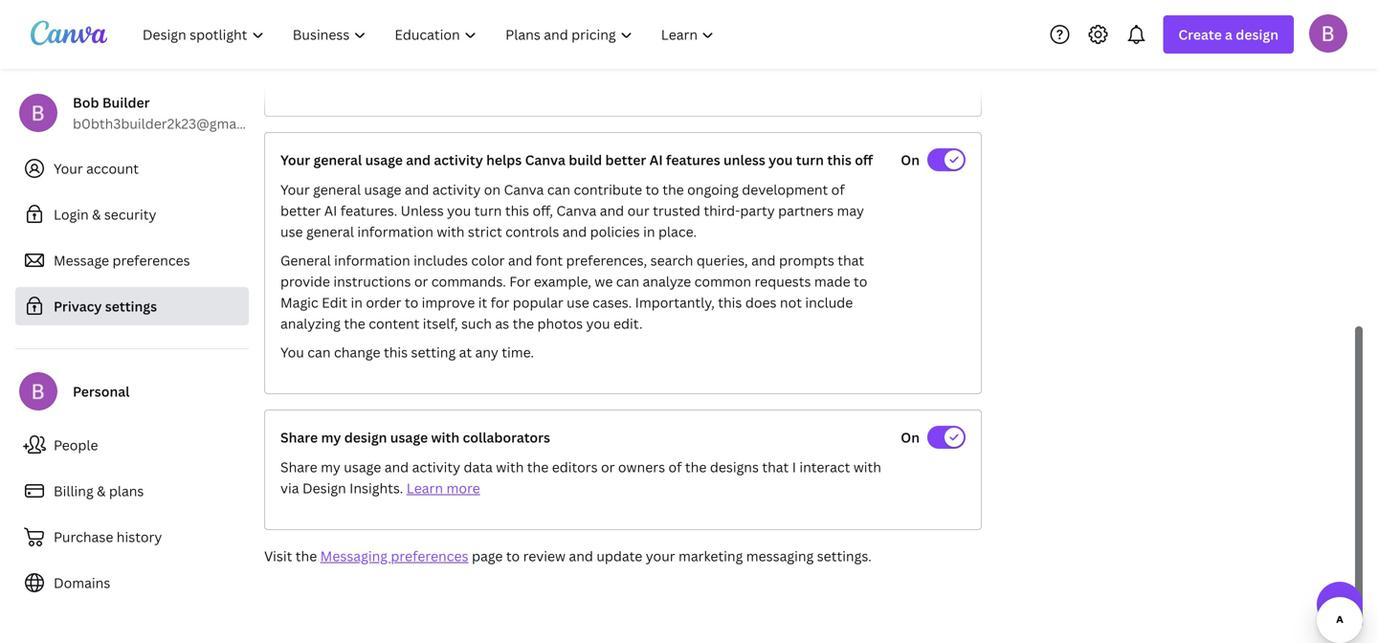 Task type: vqa. For each thing, say whether or not it's contained in the screenshot.
Overview link
no



Task type: describe. For each thing, give the bounding box(es) containing it.
color
[[471, 251, 505, 269]]

ai for ongoing
[[324, 201, 337, 220]]

my for design
[[321, 428, 341, 446]]

settings
[[105, 297, 157, 315]]

general for your general usage and activity helps canva build better ai features unless you turn this off
[[313, 151, 362, 169]]

visit
[[264, 547, 292, 565]]

and up font
[[562, 222, 587, 241]]

the up change
[[344, 314, 365, 333]]

the right owners
[[685, 458, 707, 476]]

the right even in the left of the page
[[423, 44, 445, 63]]

time.
[[502, 343, 534, 361]]

the inside "your general usage and activity on canva can contribute to the ongoing development of better ai features. unless you turn this off, canva and our trusted third-party partners may use general information with strict controls and policies in place."
[[662, 180, 684, 199]]

activity for on
[[432, 180, 481, 199]]

1 horizontal spatial are
[[748, 44, 769, 63]]

bob
[[73, 93, 99, 111]]

use inside unless you turn this on, canva and our trusted third-party partners will not train ai using your content, which includes the text in your designs and your uploads (such as photos, videos, audio, and files). even the prompts you use for products like magic write are considered part of your content and are not used to train ai.
[[534, 44, 556, 63]]

unless
[[723, 151, 765, 169]]

design for my
[[344, 428, 387, 446]]

learn more link
[[407, 479, 480, 497]]

unless inside "your general usage and activity on canva can contribute to the ongoing development of better ai features. unless you turn this off, canva and our trusted third-party partners may use general information with strict controls and policies in place."
[[401, 201, 444, 220]]

like
[[644, 44, 666, 63]]

editors
[[552, 458, 598, 476]]

importantly,
[[635, 293, 715, 311]]

queries,
[[697, 251, 748, 269]]

analyzing
[[280, 314, 341, 333]]

billing
[[54, 482, 94, 500]]

canva up the off,
[[504, 180, 544, 199]]

with inside "your general usage and activity on canva can contribute to the ongoing development of better ai features. unless you turn this off, canva and our trusted third-party partners may use general information with strict controls and policies in place."
[[437, 222, 465, 241]]

privacy settings
[[54, 297, 157, 315]]

the left editors
[[527, 458, 549, 476]]

usage for helps
[[365, 151, 403, 169]]

login & security
[[54, 205, 156, 223]]

and up the products
[[591, 23, 615, 42]]

on
[[484, 180, 501, 199]]

uploads
[[651, 23, 703, 42]]

collaborators
[[463, 428, 550, 446]]

turn inside "your general usage and activity on canva can contribute to the ongoing development of better ai features. unless you turn this off, canva and our trusted third-party partners may use general information with strict controls and policies in place."
[[474, 201, 502, 220]]

policies
[[590, 222, 640, 241]]

your account link
[[15, 149, 249, 188]]

general for your general usage and activity on canva can contribute to the ongoing development of better ai features. unless you turn this off, canva and our trusted third-party partners may use general information with strict controls and policies in place.
[[313, 180, 361, 199]]

your for your general usage and activity helps canva build better ai features unless you turn this off
[[280, 151, 310, 169]]

share my design usage with collaborators
[[280, 428, 550, 446]]

any
[[475, 343, 498, 361]]

unless inside unless you turn this on, canva and our trusted third-party partners will not train ai using your content, which includes the text in your designs and your uploads (such as photos, videos, audio, and files). even the prompts you use for products like magic write are considered part of your content and are not used to train ai.
[[280, 2, 324, 21]]

ai.
[[546, 66, 562, 84]]

your general usage and activity helps canva build better ai features unless you turn this off
[[280, 151, 873, 169]]

share for share my design usage with collaborators
[[280, 428, 318, 446]]

? button
[[1317, 582, 1363, 628]]

with up learn more
[[431, 428, 459, 446]]

can inside general information includes color and font preferences, search queries, and prompts that provide instructions or commands. for example, we can analyze common requests made to magic edit in order to improve it for popular use cases. importantly, this does not include analyzing the content itself, such as the photos you edit.
[[616, 272, 639, 290]]

your up like
[[619, 23, 648, 42]]

does
[[745, 293, 777, 311]]

include
[[805, 293, 853, 311]]

this inside "your general usage and activity on canva can contribute to the ongoing development of better ai features. unless you turn this off, canva and our trusted third-party partners may use general information with strict controls and policies in place."
[[505, 201, 529, 220]]

products
[[582, 44, 641, 63]]

content,
[[280, 23, 335, 42]]

with down the collaborators
[[496, 458, 524, 476]]

we
[[595, 272, 613, 290]]

which
[[338, 23, 377, 42]]

your right using at the right top of the page
[[854, 2, 884, 21]]

at
[[459, 343, 472, 361]]

your right update
[[646, 547, 675, 565]]

for inside unless you turn this on, canva and our trusted third-party partners will not train ai using your content, which includes the text in your designs and your uploads (such as photos, videos, audio, and files). even the prompts you use for products like magic write are considered part of your content and are not used to train ai.
[[560, 44, 579, 63]]

ongoing
[[687, 180, 739, 199]]

i
[[792, 458, 796, 476]]

0 horizontal spatial not
[[436, 66, 458, 84]]

this left setting
[[384, 343, 408, 361]]

(such
[[707, 23, 742, 42]]

1 vertical spatial turn
[[796, 151, 824, 169]]

people
[[54, 436, 98, 454]]

1 vertical spatial ai
[[649, 151, 663, 169]]

& for billing
[[97, 482, 106, 500]]

login & security link
[[15, 195, 249, 233]]

as inside unless you turn this on, canva and our trusted third-party partners will not train ai using your content, which includes the text in your designs and your uploads (such as photos, videos, audio, and files). even the prompts you use for products like magic write are considered part of your content and are not used to train ai.
[[745, 23, 759, 42]]

off
[[855, 151, 873, 169]]

trusted inside unless you turn this on, canva and our trusted third-party partners will not train ai using your content, which includes the text in your designs and your uploads (such as photos, videos, audio, and files). even the prompts you use for products like magic write are considered part of your content and are not used to train ai.
[[532, 2, 580, 21]]

on,
[[412, 2, 432, 21]]

messaging
[[320, 547, 388, 565]]

better inside "your general usage and activity on canva can contribute to the ongoing development of better ai features. unless you turn this off, canva and our trusted third-party partners may use general information with strict controls and policies in place."
[[280, 201, 321, 220]]

improve
[[422, 293, 475, 311]]

such
[[461, 314, 492, 333]]

font
[[536, 251, 563, 269]]

features
[[666, 151, 720, 169]]

magic inside general information includes color and font preferences, search queries, and prompts that provide instructions or commands. for example, we can analyze common requests made to magic edit in order to improve it for popular use cases. importantly, this does not include analyzing the content itself, such as the photos you edit.
[[280, 293, 318, 311]]

interact
[[799, 458, 850, 476]]

purchase history
[[54, 528, 162, 546]]

to right made
[[854, 272, 867, 290]]

requests
[[755, 272, 811, 290]]

our inside "your general usage and activity on canva can contribute to the ongoing development of better ai features. unless you turn this off, canva and our trusted third-party partners may use general information with strict controls and policies in place."
[[627, 201, 649, 220]]

edit.
[[613, 314, 643, 333]]

your for your account
[[54, 159, 83, 178]]

message preferences link
[[15, 241, 249, 279]]

b0bth3builder2k23@gmail.com
[[73, 114, 276, 133]]

update
[[597, 547, 642, 565]]

0 horizontal spatial are
[[412, 66, 432, 84]]

account
[[86, 159, 139, 178]]

and up text
[[479, 2, 503, 21]]

part
[[848, 44, 875, 63]]

that inside general information includes color and font preferences, search queries, and prompts that provide instructions or commands. for example, we can analyze common requests made to magic edit in order to improve it for popular use cases. importantly, this does not include analyzing the content itself, such as the photos you edit.
[[838, 251, 864, 269]]

it
[[478, 293, 487, 311]]

popular
[[513, 293, 563, 311]]

this inside unless you turn this on, canva and our trusted third-party partners will not train ai using your content, which includes the text in your designs and your uploads (such as photos, videos, audio, and files). even the prompts you use for products like magic write are considered part of your content and are not used to train ai.
[[385, 2, 409, 21]]

ai for partners
[[800, 2, 813, 21]]

and down which
[[323, 44, 347, 63]]

off,
[[532, 201, 553, 220]]

helps
[[486, 151, 522, 169]]

?
[[1335, 591, 1345, 618]]

to right order
[[405, 293, 418, 311]]

purchase history link
[[15, 518, 249, 556]]

your for your general usage and activity on canva can contribute to the ongoing development of better ai features. unless you turn this off, canva and our trusted third-party partners may use general information with strict controls and policies in place.
[[280, 180, 310, 199]]

party inside unless you turn this on, canva and our trusted third-party partners will not train ai using your content, which includes the text in your designs and your uploads (such as photos, videos, audio, and files). even the prompts you use for products like magic write are considered part of your content and are not used to train ai.
[[619, 2, 654, 21]]

page
[[472, 547, 503, 565]]

activity for helps
[[434, 151, 483, 169]]

party inside "your general usage and activity on canva can contribute to the ongoing development of better ai features. unless you turn this off, canva and our trusted third-party partners may use general information with strict controls and policies in place."
[[740, 201, 775, 220]]

instructions
[[333, 272, 411, 290]]

this left off
[[827, 151, 852, 169]]

0 horizontal spatial can
[[307, 343, 331, 361]]

plans
[[109, 482, 144, 500]]

people link
[[15, 426, 249, 464]]

your general usage and activity on canva can contribute to the ongoing development of better ai features. unless you turn this off, canva and our trusted third-party partners may use general information with strict controls and policies in place.
[[280, 180, 864, 241]]

personal
[[73, 382, 130, 400]]

you inside general information includes color and font preferences, search queries, and prompts that provide instructions or commands. for example, we can analyze common requests made to magic edit in order to improve it for popular use cases. importantly, this does not include analyzing the content itself, such as the photos you edit.
[[586, 314, 610, 333]]

this inside general information includes color and font preferences, search queries, and prompts that provide instructions or commands. for example, we can analyze common requests made to magic edit in order to improve it for popular use cases. importantly, this does not include analyzing the content itself, such as the photos you edit.
[[718, 293, 742, 311]]

my for usage
[[321, 458, 341, 476]]

cases.
[[593, 293, 632, 311]]

change
[[334, 343, 380, 361]]

general information includes color and font preferences, search queries, and prompts that provide instructions or commands. for example, we can analyze common requests made to magic edit in order to improve it for popular use cases. importantly, this does not include analyzing the content itself, such as the photos you edit.
[[280, 251, 867, 333]]

our inside unless you turn this on, canva and our trusted third-party partners will not train ai using your content, which includes the text in your designs and your uploads (such as photos, videos, audio, and files). even the prompts you use for products like magic write are considered part of your content and are not used to train ai.
[[507, 2, 529, 21]]

search
[[650, 251, 693, 269]]

information inside "your general usage and activity on canva can contribute to the ongoing development of better ai features. unless you turn this off, canva and our trusted third-party partners may use general information with strict controls and policies in place."
[[357, 222, 433, 241]]

use inside general information includes color and font preferences, search queries, and prompts that provide instructions or commands. for example, we can analyze common requests made to magic edit in order to improve it for popular use cases. importantly, this does not include analyzing the content itself, such as the photos you edit.
[[567, 293, 589, 311]]

third- inside "your general usage and activity on canva can contribute to the ongoing development of better ai features. unless you turn this off, canva and our trusted third-party partners may use general information with strict controls and policies in place."
[[704, 201, 740, 220]]

considered
[[772, 44, 844, 63]]

the right visit
[[295, 547, 317, 565]]

in inside "your general usage and activity on canva can contribute to the ongoing development of better ai features. unless you turn this off, canva and our trusted third-party partners may use general information with strict controls and policies in place."
[[643, 222, 655, 241]]

even
[[389, 44, 420, 63]]

message preferences
[[54, 251, 190, 269]]



Task type: locate. For each thing, give the bounding box(es) containing it.
1 horizontal spatial or
[[601, 458, 615, 476]]

activity left the helps
[[434, 151, 483, 169]]

using
[[817, 2, 851, 21]]

your account
[[54, 159, 139, 178]]

partners up uploads
[[657, 2, 713, 21]]

create
[[1178, 25, 1222, 44]]

as right (such
[[745, 23, 759, 42]]

or inside general information includes color and font preferences, search queries, and prompts that provide instructions or commands. for example, we can analyze common requests made to magic edit in order to improve it for popular use cases. importantly, this does not include analyzing the content itself, such as the photos you edit.
[[414, 272, 428, 290]]

1 horizontal spatial in
[[491, 23, 503, 42]]

data
[[464, 458, 493, 476]]

learn
[[407, 479, 443, 497]]

2 horizontal spatial turn
[[796, 151, 824, 169]]

0 vertical spatial in
[[491, 23, 503, 42]]

1 horizontal spatial use
[[534, 44, 556, 63]]

train left ai.
[[512, 66, 543, 84]]

files).
[[351, 44, 385, 63]]

1 vertical spatial information
[[334, 251, 410, 269]]

marketing
[[678, 547, 743, 565]]

1 horizontal spatial preferences
[[391, 547, 468, 565]]

messaging preferences link
[[320, 547, 468, 565]]

security
[[104, 205, 156, 223]]

development
[[742, 180, 828, 199]]

design inside create a design dropdown button
[[1236, 25, 1278, 44]]

1 vertical spatial in
[[643, 222, 655, 241]]

not inside general information includes color and font preferences, search queries, and prompts that provide instructions or commands. for example, we can analyze common requests made to magic edit in order to improve it for popular use cases. importantly, this does not include analyzing the content itself, such as the photos you edit.
[[780, 293, 802, 311]]

0 vertical spatial prompts
[[448, 44, 503, 63]]

unless up 'content,'
[[280, 2, 324, 21]]

and inside the share my usage and activity data with the editors or owners of the designs that i interact with via design insights.
[[384, 458, 409, 476]]

controls
[[505, 222, 559, 241]]

trusted up ai.
[[532, 2, 580, 21]]

1 vertical spatial trusted
[[653, 201, 700, 220]]

photos
[[537, 314, 583, 333]]

photos,
[[762, 23, 811, 42]]

on
[[901, 151, 920, 169], [901, 428, 920, 446]]

1 vertical spatial includes
[[413, 251, 468, 269]]

audio,
[[280, 44, 320, 63]]

turn
[[354, 2, 382, 21], [796, 151, 824, 169], [474, 201, 502, 220]]

1 vertical spatial &
[[97, 482, 106, 500]]

and up policies
[[600, 201, 624, 220]]

design up insights.
[[344, 428, 387, 446]]

bob builder image
[[1309, 14, 1347, 52]]

1 vertical spatial use
[[280, 222, 303, 241]]

and left on
[[405, 180, 429, 199]]

1 vertical spatial design
[[344, 428, 387, 446]]

with left strict
[[437, 222, 465, 241]]

better up general at the top left of the page
[[280, 201, 321, 220]]

use up ai.
[[534, 44, 556, 63]]

canva inside unless you turn this on, canva and our trusted third-party partners will not train ai using your content, which includes the text in your designs and your uploads (such as photos, videos, audio, and files). even the prompts you use for products like magic write are considered part of your content and are not used to train ai.
[[436, 2, 476, 21]]

login
[[54, 205, 89, 223]]

for inside general information includes color and font preferences, search queries, and prompts that provide instructions or commands. for example, we can analyze common requests made to magic edit in order to improve it for popular use cases. importantly, this does not include analyzing the content itself, such as the photos you edit.
[[491, 293, 509, 311]]

commands.
[[431, 272, 506, 290]]

your right text
[[506, 23, 536, 42]]

1 vertical spatial on
[[901, 428, 920, 446]]

not right will
[[741, 2, 763, 21]]

1 on from the top
[[901, 151, 920, 169]]

can
[[547, 180, 570, 199], [616, 272, 639, 290], [307, 343, 331, 361]]

0 horizontal spatial our
[[507, 2, 529, 21]]

0 vertical spatial preferences
[[112, 251, 190, 269]]

for up ai.
[[560, 44, 579, 63]]

you
[[280, 343, 304, 361]]

with right interact
[[853, 458, 881, 476]]

history
[[117, 528, 162, 546]]

& inside "billing & plans" link
[[97, 482, 106, 500]]

are
[[748, 44, 769, 63], [412, 66, 432, 84]]

to right used
[[495, 66, 509, 84]]

0 vertical spatial that
[[838, 251, 864, 269]]

of up may
[[831, 180, 845, 199]]

preferences
[[112, 251, 190, 269], [391, 547, 468, 565]]

designs inside unless you turn this on, canva and our trusted third-party partners will not train ai using your content, which includes the text in your designs and your uploads (such as photos, videos, audio, and files). even the prompts you use for products like magic write are considered part of your content and are not used to train ai.
[[539, 23, 588, 42]]

design right "a"
[[1236, 25, 1278, 44]]

itself,
[[423, 314, 458, 333]]

1 vertical spatial my
[[321, 458, 341, 476]]

partners inside "your general usage and activity on canva can contribute to the ongoing development of better ai features. unless you turn this off, canva and our trusted third-party partners may use general information with strict controls and policies in place."
[[778, 201, 834, 220]]

1 horizontal spatial third-
[[704, 201, 740, 220]]

2 vertical spatial not
[[780, 293, 802, 311]]

setting
[[411, 343, 456, 361]]

you inside "your general usage and activity on canva can contribute to the ongoing development of better ai features. unless you turn this off, canva and our trusted third-party partners may use general information with strict controls and policies in place."
[[447, 201, 471, 220]]

or up improve
[[414, 272, 428, 290]]

information inside general information includes color and font preferences, search queries, and prompts that provide instructions or commands. for example, we can analyze common requests made to magic edit in order to improve it for popular use cases. importantly, this does not include analyzing the content itself, such as the photos you edit.
[[334, 251, 410, 269]]

1 horizontal spatial that
[[838, 251, 864, 269]]

made
[[814, 272, 850, 290]]

visit the messaging preferences page to review and update your marketing messaging settings.
[[264, 547, 872, 565]]

0 horizontal spatial that
[[762, 458, 789, 476]]

used
[[461, 66, 492, 84]]

1 vertical spatial can
[[616, 272, 639, 290]]

magic down uploads
[[669, 44, 707, 63]]

content down order
[[369, 314, 419, 333]]

can right the we
[[616, 272, 639, 290]]

prompts inside general information includes color and font preferences, search queries, and prompts that provide instructions or commands. for example, we can analyze common requests made to magic edit in order to improve it for popular use cases. importantly, this does not include analyzing the content itself, such as the photos you edit.
[[779, 251, 834, 269]]

with
[[437, 222, 465, 241], [431, 428, 459, 446], [496, 458, 524, 476], [853, 458, 881, 476]]

activity up learn more
[[412, 458, 460, 476]]

design for a
[[1236, 25, 1278, 44]]

of inside the share my usage and activity data with the editors or owners of the designs that i interact with via design insights.
[[668, 458, 682, 476]]

0 horizontal spatial in
[[351, 293, 363, 311]]

0 horizontal spatial party
[[619, 2, 654, 21]]

or right editors
[[601, 458, 615, 476]]

1 vertical spatial share
[[280, 458, 317, 476]]

2 vertical spatial ai
[[324, 201, 337, 220]]

1 horizontal spatial turn
[[474, 201, 502, 220]]

of inside "your general usage and activity on canva can contribute to the ongoing development of better ai features. unless you turn this off, canva and our trusted third-party partners may use general information with strict controls and policies in place."
[[831, 180, 845, 199]]

designs
[[539, 23, 588, 42], [710, 458, 759, 476]]

0 vertical spatial includes
[[380, 23, 434, 42]]

1 vertical spatial partners
[[778, 201, 834, 220]]

1 vertical spatial for
[[491, 293, 509, 311]]

0 vertical spatial of
[[280, 66, 294, 84]]

1 vertical spatial preferences
[[391, 547, 468, 565]]

0 vertical spatial designs
[[539, 23, 588, 42]]

the down features
[[662, 180, 684, 199]]

ai left features.
[[324, 201, 337, 220]]

2 vertical spatial in
[[351, 293, 363, 311]]

0 horizontal spatial train
[[512, 66, 543, 84]]

ai left using at the right top of the page
[[800, 2, 813, 21]]

purchase
[[54, 528, 113, 546]]

bob builder b0bth3builder2k23@gmail.com
[[73, 93, 276, 133]]

2 vertical spatial of
[[668, 458, 682, 476]]

1 horizontal spatial magic
[[669, 44, 707, 63]]

ai inside "your general usage and activity on canva can contribute to the ongoing development of better ai features. unless you turn this off, canva and our trusted third-party partners may use general information with strict controls and policies in place."
[[324, 201, 337, 220]]

0 vertical spatial better
[[605, 151, 646, 169]]

that up made
[[838, 251, 864, 269]]

on for share my design usage with collaborators
[[901, 428, 920, 446]]

activity left on
[[432, 180, 481, 199]]

this left on, in the top left of the page
[[385, 2, 409, 21]]

unless
[[280, 2, 324, 21], [401, 201, 444, 220]]

1 horizontal spatial trusted
[[653, 201, 700, 220]]

includes up even in the left of the page
[[380, 23, 434, 42]]

content inside general information includes color and font preferences, search queries, and prompts that provide instructions or commands. for example, we can analyze common requests made to magic edit in order to improve it for popular use cases. importantly, this does not include analyzing the content itself, such as the photos you edit.
[[369, 314, 419, 333]]

as right such
[[495, 314, 509, 333]]

the
[[438, 23, 459, 42], [423, 44, 445, 63], [662, 180, 684, 199], [344, 314, 365, 333], [513, 314, 534, 333], [527, 458, 549, 476], [685, 458, 707, 476], [295, 547, 317, 565]]

contribute
[[574, 180, 642, 199]]

usage for data
[[344, 458, 381, 476]]

0 vertical spatial use
[[534, 44, 556, 63]]

strict
[[468, 222, 502, 241]]

1 horizontal spatial unless
[[401, 201, 444, 220]]

0 vertical spatial or
[[414, 272, 428, 290]]

this down common
[[718, 293, 742, 311]]

use inside "your general usage and activity on canva can contribute to the ongoing development of better ai features. unless you turn this off, canva and our trusted third-party partners may use general information with strict controls and policies in place."
[[280, 222, 303, 241]]

&
[[92, 205, 101, 223], [97, 482, 106, 500]]

that left i
[[762, 458, 789, 476]]

usage inside "your general usage and activity on canva can contribute to the ongoing development of better ai features. unless you turn this off, canva and our trusted third-party partners may use general information with strict controls and policies in place."
[[364, 180, 401, 199]]

1 horizontal spatial prompts
[[779, 251, 834, 269]]

in right edit
[[351, 293, 363, 311]]

third- inside unless you turn this on, canva and our trusted third-party partners will not train ai using your content, which includes the text in your designs and your uploads (such as photos, videos, audio, and files). even the prompts you use for products like magic write are considered part of your content and are not used to train ai.
[[583, 2, 619, 21]]

1 my from the top
[[321, 428, 341, 446]]

share for share my usage and activity data with the editors or owners of the designs that i interact with via design insights.
[[280, 458, 317, 476]]

your inside "your general usage and activity on canva can contribute to the ongoing development of better ai features. unless you turn this off, canva and our trusted third-party partners may use general information with strict controls and policies in place."
[[280, 180, 310, 199]]

third- up the products
[[583, 2, 619, 21]]

0 horizontal spatial use
[[280, 222, 303, 241]]

0 vertical spatial are
[[748, 44, 769, 63]]

can up the off,
[[547, 180, 570, 199]]

ai left features
[[649, 151, 663, 169]]

canva up text
[[436, 2, 476, 21]]

2 my from the top
[[321, 458, 341, 476]]

1 horizontal spatial ai
[[649, 151, 663, 169]]

use down example,
[[567, 293, 589, 311]]

your
[[854, 2, 884, 21], [506, 23, 536, 42], [619, 23, 648, 42], [297, 66, 327, 84], [646, 547, 675, 565]]

1 horizontal spatial designs
[[710, 458, 759, 476]]

& left the plans
[[97, 482, 106, 500]]

insights.
[[349, 479, 403, 497]]

2 horizontal spatial not
[[780, 293, 802, 311]]

analyze
[[643, 272, 691, 290]]

1 vertical spatial party
[[740, 201, 775, 220]]

1 vertical spatial of
[[831, 180, 845, 199]]

0 horizontal spatial trusted
[[532, 2, 580, 21]]

the left text
[[438, 23, 459, 42]]

partners inside unless you turn this on, canva and our trusted third-party partners will not train ai using your content, which includes the text in your designs and your uploads (such as photos, videos, audio, and files). even the prompts you use for products like magic write are considered part of your content and are not used to train ai.
[[657, 2, 713, 21]]

of inside unless you turn this on, canva and our trusted third-party partners will not train ai using your content, which includes the text in your designs and your uploads (such as photos, videos, audio, and files). even the prompts you use for products like magic write are considered part of your content and are not used to train ai.
[[280, 66, 294, 84]]

activity inside "your general usage and activity on canva can contribute to the ongoing development of better ai features. unless you turn this off, canva and our trusted third-party partners may use general information with strict controls and policies in place."
[[432, 180, 481, 199]]

canva
[[436, 2, 476, 21], [525, 151, 565, 169], [504, 180, 544, 199], [556, 201, 596, 220]]

in right text
[[491, 23, 503, 42]]

billing & plans link
[[15, 472, 249, 510]]

may
[[837, 201, 864, 220]]

0 vertical spatial unless
[[280, 2, 324, 21]]

1 vertical spatial better
[[280, 201, 321, 220]]

2 vertical spatial can
[[307, 343, 331, 361]]

use up general at the top left of the page
[[280, 222, 303, 241]]

not down the requests at the right top
[[780, 293, 802, 311]]

magic inside unless you turn this on, canva and our trusted third-party partners will not train ai using your content, which includes the text in your designs and your uploads (such as photos, videos, audio, and files). even the prompts you use for products like magic write are considered part of your content and are not used to train ai.
[[669, 44, 707, 63]]

prompts inside unless you turn this on, canva and our trusted third-party partners will not train ai using your content, which includes the text in your designs and your uploads (such as photos, videos, audio, and files). even the prompts you use for products like magic write are considered part of your content and are not used to train ai.
[[448, 44, 503, 63]]

unless you turn this on, canva and our trusted third-party partners will not train ai using your content, which includes the text in your designs and your uploads (such as photos, videos, audio, and files). even the prompts you use for products like magic write are considered part of your content and are not used to train ai.
[[280, 2, 884, 84]]

or inside the share my usage and activity data with the editors or owners of the designs that i interact with via design insights.
[[601, 458, 615, 476]]

includes inside unless you turn this on, canva and our trusted third-party partners will not train ai using your content, which includes the text in your designs and your uploads (such as photos, videos, audio, and files). even the prompts you use for products like magic write are considered part of your content and are not used to train ai.
[[380, 23, 434, 42]]

2 horizontal spatial ai
[[800, 2, 813, 21]]

better up contribute
[[605, 151, 646, 169]]

of down audio,
[[280, 66, 294, 84]]

includes inside general information includes color and font preferences, search queries, and prompts that provide instructions or commands. for example, we can analyze common requests made to magic edit in order to improve it for popular use cases. importantly, this does not include analyzing the content itself, such as the photos you edit.
[[413, 251, 468, 269]]

activity inside the share my usage and activity data with the editors or owners of the designs that i interact with via design insights.
[[412, 458, 460, 476]]

to inside "your general usage and activity on canva can contribute to the ongoing development of better ai features. unless you turn this off, canva and our trusted third-party partners may use general information with strict controls and policies in place."
[[645, 180, 659, 199]]

preferences,
[[566, 251, 647, 269]]

you can change this setting at any time.
[[280, 343, 534, 361]]

0 vertical spatial trusted
[[532, 2, 580, 21]]

0 horizontal spatial prompts
[[448, 44, 503, 63]]

for
[[560, 44, 579, 63], [491, 293, 509, 311]]

to inside unless you turn this on, canva and our trusted third-party partners will not train ai using your content, which includes the text in your designs and your uploads (such as photos, videos, audio, and files). even the prompts you use for products like magic write are considered part of your content and are not used to train ai.
[[495, 66, 509, 84]]

& inside login & security link
[[92, 205, 101, 223]]

place.
[[658, 222, 697, 241]]

information down features.
[[357, 222, 433, 241]]

1 vertical spatial general
[[313, 180, 361, 199]]

1 vertical spatial that
[[762, 458, 789, 476]]

0 vertical spatial on
[[901, 151, 920, 169]]

to right contribute
[[645, 180, 659, 199]]

0 horizontal spatial third-
[[583, 2, 619, 21]]

general
[[280, 251, 331, 269]]

2 vertical spatial general
[[306, 222, 354, 241]]

the down popular
[[513, 314, 534, 333]]

1 vertical spatial are
[[412, 66, 432, 84]]

to right page
[[506, 547, 520, 565]]

1 vertical spatial prompts
[[779, 251, 834, 269]]

1 horizontal spatial our
[[627, 201, 649, 220]]

1 vertical spatial third-
[[704, 201, 740, 220]]

in inside unless you turn this on, canva and our trusted third-party partners will not train ai using your content, which includes the text in your designs and your uploads (such as photos, videos, audio, and files). even the prompts you use for products like magic write are considered part of your content and are not used to train ai.
[[491, 23, 503, 42]]

and up for
[[508, 251, 532, 269]]

activity
[[434, 151, 483, 169], [432, 180, 481, 199], [412, 458, 460, 476]]

turn inside unless you turn this on, canva and our trusted third-party partners will not train ai using your content, which includes the text in your designs and your uploads (such as photos, videos, audio, and files). even the prompts you use for products like magic write are considered part of your content and are not used to train ai.
[[354, 2, 382, 21]]

1 vertical spatial or
[[601, 458, 615, 476]]

1 horizontal spatial better
[[605, 151, 646, 169]]

0 vertical spatial not
[[741, 2, 763, 21]]

0 vertical spatial third-
[[583, 2, 619, 21]]

2 on from the top
[[901, 428, 920, 446]]

prompts up the requests at the right top
[[779, 251, 834, 269]]

messaging
[[746, 547, 814, 565]]

better
[[605, 151, 646, 169], [280, 201, 321, 220]]

example,
[[534, 272, 591, 290]]

and down even in the left of the page
[[384, 66, 408, 84]]

trusted up place.
[[653, 201, 700, 220]]

0 horizontal spatial for
[[491, 293, 509, 311]]

and left the helps
[[406, 151, 431, 169]]

my inside the share my usage and activity data with the editors or owners of the designs that i interact with via design insights.
[[321, 458, 341, 476]]

and up the requests at the right top
[[751, 251, 776, 269]]

edit
[[322, 293, 347, 311]]

content down "files)."
[[330, 66, 381, 84]]

are down even in the left of the page
[[412, 66, 432, 84]]

2 vertical spatial use
[[567, 293, 589, 311]]

& for login
[[92, 205, 101, 223]]

your down audio,
[[297, 66, 327, 84]]

information up instructions
[[334, 251, 410, 269]]

canva right the off,
[[556, 201, 596, 220]]

share my usage and activity data with the editors or owners of the designs that i interact with via design insights.
[[280, 458, 881, 497]]

1 vertical spatial content
[[369, 314, 419, 333]]

activity for data
[[412, 458, 460, 476]]

are right write
[[748, 44, 769, 63]]

that
[[838, 251, 864, 269], [762, 458, 789, 476]]

0 horizontal spatial as
[[495, 314, 509, 333]]

on for your general usage and activity helps canva build better ai features unless you turn this off
[[901, 151, 920, 169]]

a
[[1225, 25, 1233, 44]]

designs left i
[[710, 458, 759, 476]]

ai inside unless you turn this on, canva and our trusted third-party partners will not train ai using your content, which includes the text in your designs and your uploads (such as photos, videos, audio, and files). even the prompts you use for products like magic write are considered part of your content and are not used to train ai.
[[800, 2, 813, 21]]

0 vertical spatial share
[[280, 428, 318, 446]]

1 horizontal spatial can
[[547, 180, 570, 199]]

1 horizontal spatial not
[[741, 2, 763, 21]]

0 vertical spatial &
[[92, 205, 101, 223]]

in
[[491, 23, 503, 42], [643, 222, 655, 241], [351, 293, 363, 311]]

and right review
[[569, 547, 593, 565]]

for
[[509, 272, 531, 290]]

turn up development
[[796, 151, 824, 169]]

learn more
[[407, 479, 480, 497]]

in inside general information includes color and font preferences, search queries, and prompts that provide instructions or commands. for example, we can analyze common requests made to magic edit in order to improve it for popular use cases. importantly, this does not include analyzing the content itself, such as the photos you edit.
[[351, 293, 363, 311]]

that inside the share my usage and activity data with the editors or owners of the designs that i interact with via design insights.
[[762, 458, 789, 476]]

0 vertical spatial our
[[507, 2, 529, 21]]

can inside "your general usage and activity on canva can contribute to the ongoing development of better ai features. unless you turn this off, canva and our trusted third-party partners may use general information with strict controls and policies in place."
[[547, 180, 570, 199]]

0 vertical spatial ai
[[800, 2, 813, 21]]

write
[[710, 44, 745, 63]]

general
[[313, 151, 362, 169], [313, 180, 361, 199], [306, 222, 354, 241]]

usage inside the share my usage and activity data with the editors or owners of the designs that i interact with via design insights.
[[344, 458, 381, 476]]

1 vertical spatial not
[[436, 66, 458, 84]]

unless right features.
[[401, 201, 444, 220]]

1 vertical spatial magic
[[280, 293, 318, 311]]

this left the off,
[[505, 201, 529, 220]]

prompts down text
[[448, 44, 503, 63]]

preferences left page
[[391, 547, 468, 565]]

1 horizontal spatial partners
[[778, 201, 834, 220]]

top level navigation element
[[130, 15, 731, 54]]

0 horizontal spatial magic
[[280, 293, 318, 311]]

1 vertical spatial as
[[495, 314, 509, 333]]

0 vertical spatial train
[[767, 2, 797, 21]]

third-
[[583, 2, 619, 21], [704, 201, 740, 220]]

will
[[716, 2, 738, 21]]

and
[[479, 2, 503, 21], [591, 23, 615, 42], [323, 44, 347, 63], [384, 66, 408, 84], [406, 151, 431, 169], [405, 180, 429, 199], [600, 201, 624, 220], [562, 222, 587, 241], [508, 251, 532, 269], [751, 251, 776, 269], [384, 458, 409, 476], [569, 547, 593, 565]]

content inside unless you turn this on, canva and our trusted third-party partners will not train ai using your content, which includes the text in your designs and your uploads (such as photos, videos, audio, and files). even the prompts you use for products like magic write are considered part of your content and are not used to train ai.
[[330, 66, 381, 84]]

turn up strict
[[474, 201, 502, 220]]

of right owners
[[668, 458, 682, 476]]

partners down development
[[778, 201, 834, 220]]

2 share from the top
[[280, 458, 317, 476]]

0 horizontal spatial or
[[414, 272, 428, 290]]

train up "photos,"
[[767, 2, 797, 21]]

2 horizontal spatial use
[[567, 293, 589, 311]]

1 vertical spatial activity
[[432, 180, 481, 199]]

trusted inside "your general usage and activity on canva can contribute to the ongoing development of better ai features. unless you turn this off, canva and our trusted third-party partners may use general information with strict controls and policies in place."
[[653, 201, 700, 220]]

your
[[280, 151, 310, 169], [54, 159, 83, 178], [280, 180, 310, 199]]

designs inside the share my usage and activity data with the editors or owners of the designs that i interact with via design insights.
[[710, 458, 759, 476]]

share inside the share my usage and activity data with the editors or owners of the designs that i interact with via design insights.
[[280, 458, 317, 476]]

0 horizontal spatial of
[[280, 66, 294, 84]]

owners
[[618, 458, 665, 476]]

canva left build
[[525, 151, 565, 169]]

turn up which
[[354, 2, 382, 21]]

0 vertical spatial partners
[[657, 2, 713, 21]]

in left place.
[[643, 222, 655, 241]]

party up uploads
[[619, 2, 654, 21]]

as inside general information includes color and font preferences, search queries, and prompts that provide instructions or commands. for example, we can analyze common requests made to magic edit in order to improve it for popular use cases. importantly, this does not include analyzing the content itself, such as the photos you edit.
[[495, 314, 509, 333]]

usage for on
[[364, 180, 401, 199]]

can right 'you' at the left bottom of page
[[307, 343, 331, 361]]

review
[[523, 547, 566, 565]]

third- down 'ongoing'
[[704, 201, 740, 220]]

information
[[357, 222, 433, 241], [334, 251, 410, 269]]

1 horizontal spatial of
[[668, 458, 682, 476]]

1 share from the top
[[280, 428, 318, 446]]

message
[[54, 251, 109, 269]]

1 horizontal spatial as
[[745, 23, 759, 42]]

not left used
[[436, 66, 458, 84]]

0 vertical spatial activity
[[434, 151, 483, 169]]

& right login
[[92, 205, 101, 223]]

includes up commands. on the top of page
[[413, 251, 468, 269]]

0 vertical spatial information
[[357, 222, 433, 241]]



